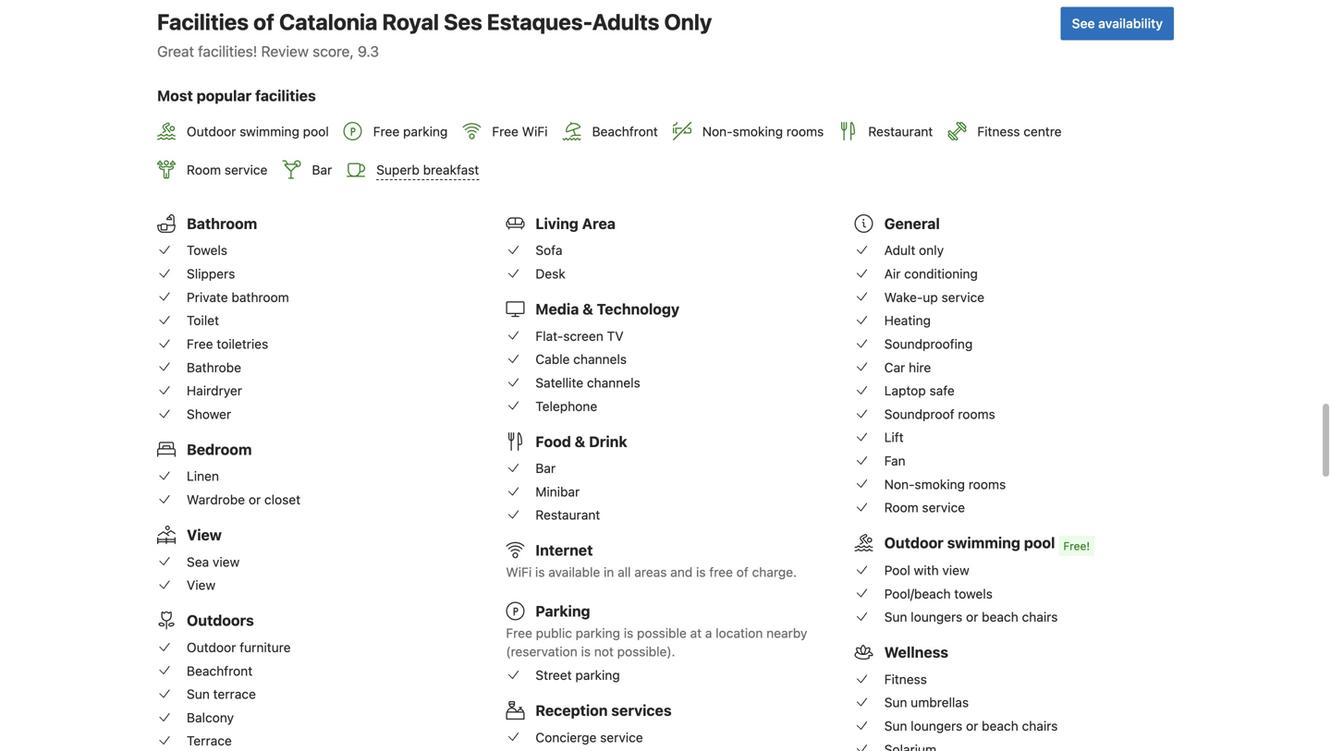 Task type: vqa. For each thing, say whether or not it's contained in the screenshot.
Superb breakfast
yes



Task type: describe. For each thing, give the bounding box(es) containing it.
see availability button
[[1061, 7, 1174, 40]]

1 vertical spatial rooms
[[958, 407, 995, 422]]

sun left umbrellas
[[884, 695, 907, 711]]

living area
[[535, 215, 616, 232]]

0 horizontal spatial view
[[213, 554, 240, 570]]

facilities!
[[198, 42, 257, 60]]

0 vertical spatial non-
[[702, 124, 733, 139]]

areas
[[634, 565, 667, 580]]

1 vertical spatial of
[[736, 565, 748, 580]]

conditioning
[[904, 266, 978, 281]]

reception services
[[535, 702, 672, 720]]

slippers
[[187, 266, 235, 281]]

car hire
[[884, 360, 931, 375]]

services
[[611, 702, 672, 720]]

private
[[187, 290, 228, 305]]

bedroom
[[187, 441, 252, 458]]

telephone
[[535, 399, 597, 414]]

not
[[594, 644, 614, 660]]

adults
[[592, 9, 659, 34]]

parking for street parking
[[575, 668, 620, 683]]

minibar
[[535, 484, 580, 500]]

outdoor for free parking
[[187, 124, 236, 139]]

9.3
[[358, 42, 379, 60]]

bathroom
[[231, 290, 289, 305]]

general
[[884, 215, 940, 232]]

wake-
[[884, 290, 923, 305]]

desk
[[535, 266, 566, 281]]

chairs for sun umbrellas
[[1022, 719, 1058, 734]]

sea view
[[187, 554, 240, 570]]

car
[[884, 360, 905, 375]]

1 horizontal spatial non-
[[884, 477, 915, 492]]

bathroom
[[187, 215, 257, 232]]

media
[[535, 300, 579, 318]]

at
[[690, 626, 702, 641]]

facilities
[[255, 87, 316, 104]]

a
[[705, 626, 712, 641]]

superb breakfast
[[376, 162, 479, 178]]

free parking
[[373, 124, 448, 139]]

screen
[[563, 328, 603, 344]]

availability
[[1098, 16, 1163, 31]]

soundproof
[[884, 407, 954, 422]]

1 horizontal spatial smoking
[[915, 477, 965, 492]]

technology
[[597, 300, 679, 318]]

service up bathroom on the top left of page
[[224, 162, 268, 177]]

0 horizontal spatial outdoor swimming pool
[[187, 124, 329, 139]]

0 vertical spatial room service
[[187, 162, 268, 177]]

1 horizontal spatial bar
[[535, 461, 556, 476]]

sun terrace
[[187, 687, 256, 702]]

loungers for towels
[[911, 610, 962, 625]]

see
[[1072, 16, 1095, 31]]

service down reception services
[[600, 730, 643, 745]]

is up possible).
[[624, 626, 633, 641]]

available
[[548, 565, 600, 580]]

living
[[535, 215, 578, 232]]

shower
[[187, 407, 231, 422]]

closet
[[264, 492, 301, 507]]

soundproof rooms
[[884, 407, 995, 422]]

0 horizontal spatial non-smoking rooms
[[702, 124, 824, 139]]

free!
[[1063, 540, 1090, 553]]

1 horizontal spatial view
[[942, 563, 969, 578]]

hairdryer
[[187, 383, 242, 398]]

flat-
[[535, 328, 563, 344]]

and
[[670, 565, 693, 580]]

2 vertical spatial rooms
[[968, 477, 1006, 492]]

is left not
[[581, 644, 591, 660]]

safe
[[929, 383, 955, 398]]

satellite channels
[[535, 375, 640, 391]]

superb
[[376, 162, 420, 178]]

tv
[[607, 328, 624, 344]]

soundproofing
[[884, 336, 973, 352]]

street
[[535, 668, 572, 683]]

score,
[[313, 42, 354, 60]]

nearby
[[766, 626, 807, 641]]

area
[[582, 215, 616, 232]]

0 vertical spatial swimming
[[240, 124, 299, 139]]

with
[[914, 563, 939, 578]]

most popular facilities
[[157, 87, 316, 104]]

sun loungers or beach chairs for towels
[[884, 610, 1058, 625]]

air conditioning
[[884, 266, 978, 281]]

1 vertical spatial outdoor
[[884, 534, 944, 552]]

pool
[[884, 563, 910, 578]]

towels
[[954, 586, 993, 602]]

laptop
[[884, 383, 926, 398]]

charge.
[[752, 565, 797, 580]]

chairs for pool/beach towels
[[1022, 610, 1058, 625]]

is right and in the bottom right of the page
[[696, 565, 706, 580]]

great
[[157, 42, 194, 60]]

free public parking is possible at a location nearby (reservation is not possible).
[[506, 626, 807, 660]]

wardrobe or closet
[[187, 492, 301, 507]]

public
[[536, 626, 572, 641]]

umbrellas
[[911, 695, 969, 711]]

fitness for fitness centre
[[977, 124, 1020, 139]]

sofa
[[535, 243, 562, 258]]

up
[[923, 290, 938, 305]]

most
[[157, 87, 193, 104]]

concierge
[[535, 730, 597, 745]]

1 horizontal spatial swimming
[[947, 534, 1020, 552]]

service up pool with view at bottom
[[922, 500, 965, 515]]

breakfast
[[423, 162, 479, 178]]

location
[[716, 626, 763, 641]]

loungers for umbrellas
[[911, 719, 962, 734]]

beach for pool/beach towels
[[982, 610, 1018, 625]]

adult
[[884, 243, 915, 258]]

cable channels
[[535, 352, 627, 367]]

wardrobe
[[187, 492, 245, 507]]

terrace
[[187, 734, 232, 749]]

0 vertical spatial pool
[[303, 124, 329, 139]]

1 view from the top
[[187, 526, 222, 544]]

of inside facilities of catalonia royal ses estaques-adults only great facilities! review score, 9.3
[[253, 9, 274, 34]]

wellness
[[884, 644, 948, 661]]

towels
[[187, 243, 227, 258]]



Task type: locate. For each thing, give the bounding box(es) containing it.
fan
[[884, 453, 905, 469]]

or down umbrellas
[[966, 719, 978, 734]]

2 loungers from the top
[[911, 719, 962, 734]]

sun for beachfront
[[187, 687, 210, 702]]

free
[[709, 565, 733, 580]]

centre
[[1023, 124, 1062, 139]]

free for free public parking is possible at a location nearby (reservation is not possible).
[[506, 626, 532, 641]]

1 vertical spatial restaurant
[[535, 508, 600, 523]]

free for free wifi
[[492, 124, 518, 139]]

& up 'screen'
[[582, 300, 593, 318]]

1 vertical spatial smoking
[[915, 477, 965, 492]]

media & technology
[[535, 300, 679, 318]]

1 vertical spatial sun loungers or beach chairs
[[884, 719, 1058, 734]]

1 horizontal spatial non-smoking rooms
[[884, 477, 1006, 492]]

pool/beach towels
[[884, 586, 993, 602]]

swimming up towels at the right bottom
[[947, 534, 1020, 552]]

0 vertical spatial outdoor swimming pool
[[187, 124, 329, 139]]

sun down pool/beach
[[884, 610, 907, 625]]

adult only
[[884, 243, 944, 258]]

pool
[[303, 124, 329, 139], [1024, 534, 1055, 552]]

0 vertical spatial &
[[582, 300, 593, 318]]

1 horizontal spatial of
[[736, 565, 748, 580]]

catalonia
[[279, 9, 377, 34]]

0 horizontal spatial fitness
[[884, 672, 927, 687]]

room down fan
[[884, 500, 919, 515]]

fitness left centre on the right top of the page
[[977, 124, 1020, 139]]

pool with view
[[884, 563, 969, 578]]

1 horizontal spatial outdoor swimming pool
[[884, 534, 1055, 552]]

sun for pool/beach towels
[[884, 610, 907, 625]]

street parking
[[535, 668, 620, 683]]

2 vertical spatial outdoor
[[187, 640, 236, 655]]

linen
[[187, 469, 219, 484]]

0 vertical spatial loungers
[[911, 610, 962, 625]]

outdoor swimming pool up pool with view at bottom
[[884, 534, 1055, 552]]

service
[[224, 162, 268, 177], [941, 290, 984, 305], [922, 500, 965, 515], [600, 730, 643, 745]]

sun loungers or beach chairs down towels at the right bottom
[[884, 610, 1058, 625]]

1 vertical spatial loungers
[[911, 719, 962, 734]]

2 chairs from the top
[[1022, 719, 1058, 734]]

room
[[187, 162, 221, 177], [884, 500, 919, 515]]

internet
[[535, 542, 593, 559]]

1 beach from the top
[[982, 610, 1018, 625]]

outdoor furniture
[[187, 640, 291, 655]]

channels up satellite channels
[[573, 352, 627, 367]]

or for fitness
[[966, 719, 978, 734]]

possible
[[637, 626, 687, 641]]

0 vertical spatial channels
[[573, 352, 627, 367]]

2 vertical spatial parking
[[575, 668, 620, 683]]

food & drink
[[535, 433, 627, 450]]

wifi is available in all areas and is free of charge.
[[506, 565, 797, 580]]

1 vertical spatial beach
[[982, 719, 1018, 734]]

free inside free public parking is possible at a location nearby (reservation is not possible).
[[506, 626, 532, 641]]

1 vertical spatial room service
[[884, 500, 965, 515]]

pool down "facilities"
[[303, 124, 329, 139]]

1 loungers from the top
[[911, 610, 962, 625]]

view
[[213, 554, 240, 570], [942, 563, 969, 578]]

1 vertical spatial parking
[[576, 626, 620, 641]]

0 vertical spatial beach
[[982, 610, 1018, 625]]

beach for sun umbrellas
[[982, 719, 1018, 734]]

toilet
[[187, 313, 219, 328]]

0 vertical spatial of
[[253, 9, 274, 34]]

popular
[[197, 87, 252, 104]]

0 vertical spatial beachfront
[[592, 124, 658, 139]]

non-smoking rooms
[[702, 124, 824, 139], [884, 477, 1006, 492]]

chairs
[[1022, 610, 1058, 625], [1022, 719, 1058, 734]]

toiletries
[[217, 336, 268, 352]]

heating
[[884, 313, 931, 328]]

0 vertical spatial sun loungers or beach chairs
[[884, 610, 1058, 625]]

estaques-
[[487, 9, 592, 34]]

beach
[[982, 610, 1018, 625], [982, 719, 1018, 734]]

0 horizontal spatial restaurant
[[535, 508, 600, 523]]

1 horizontal spatial beachfront
[[592, 124, 658, 139]]

hire
[[909, 360, 931, 375]]

parking
[[535, 603, 590, 620]]

food
[[535, 433, 571, 450]]

parking inside free public parking is possible at a location nearby (reservation is not possible).
[[576, 626, 620, 641]]

0 horizontal spatial swimming
[[240, 124, 299, 139]]

0 vertical spatial restaurant
[[868, 124, 933, 139]]

satellite
[[535, 375, 583, 391]]

or
[[249, 492, 261, 507], [966, 610, 978, 625], [966, 719, 978, 734]]

possible).
[[617, 644, 675, 660]]

1 vertical spatial bar
[[535, 461, 556, 476]]

of right free at the bottom right of the page
[[736, 565, 748, 580]]

0 horizontal spatial room
[[187, 162, 221, 177]]

free wifi
[[492, 124, 548, 139]]

terrace
[[213, 687, 256, 702]]

2 beach from the top
[[982, 719, 1018, 734]]

parking down not
[[575, 668, 620, 683]]

channels for cable channels
[[573, 352, 627, 367]]

0 vertical spatial non-smoking rooms
[[702, 124, 824, 139]]

0 horizontal spatial smoking
[[733, 124, 783, 139]]

laptop safe
[[884, 383, 955, 398]]

& for food
[[575, 433, 585, 450]]

of up review
[[253, 9, 274, 34]]

2 vertical spatial or
[[966, 719, 978, 734]]

view up sea
[[187, 526, 222, 544]]

lift
[[884, 430, 904, 445]]

2 sun loungers or beach chairs from the top
[[884, 719, 1058, 734]]

sun loungers or beach chairs down umbrellas
[[884, 719, 1058, 734]]

fitness down "wellness" at the bottom right of the page
[[884, 672, 927, 687]]

0 horizontal spatial pool
[[303, 124, 329, 139]]

1 vertical spatial view
[[187, 578, 215, 593]]

1 horizontal spatial room service
[[884, 500, 965, 515]]

1 horizontal spatial pool
[[1024, 534, 1055, 552]]

1 vertical spatial non-
[[884, 477, 915, 492]]

& right the food
[[575, 433, 585, 450]]

outdoor for beachfront
[[187, 640, 236, 655]]

outdoor up with
[[884, 534, 944, 552]]

parking up not
[[576, 626, 620, 641]]

wake-up service
[[884, 290, 984, 305]]

1 vertical spatial room
[[884, 500, 919, 515]]

facilities of catalonia royal ses estaques-adults only great facilities! review score, 9.3
[[157, 9, 712, 60]]

view down sea
[[187, 578, 215, 593]]

reception
[[535, 702, 608, 720]]

drink
[[589, 433, 627, 450]]

0 horizontal spatial of
[[253, 9, 274, 34]]

1 vertical spatial or
[[966, 610, 978, 625]]

0 vertical spatial smoking
[[733, 124, 783, 139]]

0 vertical spatial chairs
[[1022, 610, 1058, 625]]

sun loungers or beach chairs for umbrellas
[[884, 719, 1058, 734]]

flat-screen tv
[[535, 328, 624, 344]]

0 vertical spatial view
[[187, 526, 222, 544]]

or left closet at the bottom of the page
[[249, 492, 261, 507]]

view up pool/beach towels
[[942, 563, 969, 578]]

room service down fan
[[884, 500, 965, 515]]

1 horizontal spatial restaurant
[[868, 124, 933, 139]]

loungers down pool/beach towels
[[911, 610, 962, 625]]

fitness centre
[[977, 124, 1062, 139]]

bathrobe
[[187, 360, 241, 375]]

furniture
[[240, 640, 291, 655]]

of
[[253, 9, 274, 34], [736, 565, 748, 580]]

1 vertical spatial fitness
[[884, 672, 927, 687]]

0 vertical spatial fitness
[[977, 124, 1020, 139]]

parking up superb breakfast
[[403, 124, 448, 139]]

sun for sun umbrellas
[[884, 719, 907, 734]]

free
[[373, 124, 400, 139], [492, 124, 518, 139], [187, 336, 213, 352], [506, 626, 532, 641]]

all
[[618, 565, 631, 580]]

0 horizontal spatial room service
[[187, 162, 268, 177]]

1 vertical spatial wifi
[[506, 565, 532, 580]]

0 horizontal spatial beachfront
[[187, 663, 253, 679]]

see availability
[[1072, 16, 1163, 31]]

free for free toiletries
[[187, 336, 213, 352]]

0 vertical spatial parking
[[403, 124, 448, 139]]

0 vertical spatial wifi
[[522, 124, 548, 139]]

1 vertical spatial non-smoking rooms
[[884, 477, 1006, 492]]

room service
[[187, 162, 268, 177], [884, 500, 965, 515]]

outdoors
[[187, 612, 254, 630]]

room up bathroom on the top left of page
[[187, 162, 221, 177]]

pool left free!
[[1024, 534, 1055, 552]]

or for pool with view
[[966, 610, 978, 625]]

view right sea
[[213, 554, 240, 570]]

1 sun loungers or beach chairs from the top
[[884, 610, 1058, 625]]

sun loungers or beach chairs
[[884, 610, 1058, 625], [884, 719, 1058, 734]]

room service up bathroom on the top left of page
[[187, 162, 268, 177]]

swimming down "facilities"
[[240, 124, 299, 139]]

outdoor down the outdoors
[[187, 640, 236, 655]]

bar left superb
[[312, 162, 332, 177]]

channels down cable channels
[[587, 375, 640, 391]]

1 vertical spatial pool
[[1024, 534, 1055, 552]]

loungers
[[911, 610, 962, 625], [911, 719, 962, 734]]

1 horizontal spatial room
[[884, 500, 919, 515]]

bar up minibar
[[535, 461, 556, 476]]

air
[[884, 266, 901, 281]]

sun down sun umbrellas
[[884, 719, 907, 734]]

bar
[[312, 162, 332, 177], [535, 461, 556, 476]]

0 vertical spatial rooms
[[786, 124, 824, 139]]

restaurant
[[868, 124, 933, 139], [535, 508, 600, 523]]

0 horizontal spatial bar
[[312, 162, 332, 177]]

royal
[[382, 9, 439, 34]]

0 vertical spatial or
[[249, 492, 261, 507]]

free for free parking
[[373, 124, 400, 139]]

1 vertical spatial swimming
[[947, 534, 1020, 552]]

outdoor down popular
[[187, 124, 236, 139]]

channels for satellite channels
[[587, 375, 640, 391]]

pool/beach
[[884, 586, 951, 602]]

loungers down umbrellas
[[911, 719, 962, 734]]

view
[[187, 526, 222, 544], [187, 578, 215, 593]]

1 chairs from the top
[[1022, 610, 1058, 625]]

1 vertical spatial &
[[575, 433, 585, 450]]

outdoor swimming pool down most popular facilities
[[187, 124, 329, 139]]

0 horizontal spatial non-
[[702, 124, 733, 139]]

only
[[919, 243, 944, 258]]

parking for free parking
[[403, 124, 448, 139]]

1 vertical spatial outdoor swimming pool
[[884, 534, 1055, 552]]

fitness for fitness
[[884, 672, 927, 687]]

0 vertical spatial bar
[[312, 162, 332, 177]]

& for media
[[582, 300, 593, 318]]

0 vertical spatial room
[[187, 162, 221, 177]]

is down internet
[[535, 565, 545, 580]]

parking
[[403, 124, 448, 139], [576, 626, 620, 641], [575, 668, 620, 683]]

1 vertical spatial channels
[[587, 375, 640, 391]]

sun up balcony at the left bottom of the page
[[187, 687, 210, 702]]

1 vertical spatial chairs
[[1022, 719, 1058, 734]]

1 horizontal spatial fitness
[[977, 124, 1020, 139]]

service down conditioning
[[941, 290, 984, 305]]

or down towels at the right bottom
[[966, 610, 978, 625]]

0 vertical spatial outdoor
[[187, 124, 236, 139]]

in
[[604, 565, 614, 580]]

2 view from the top
[[187, 578, 215, 593]]

1 vertical spatial beachfront
[[187, 663, 253, 679]]



